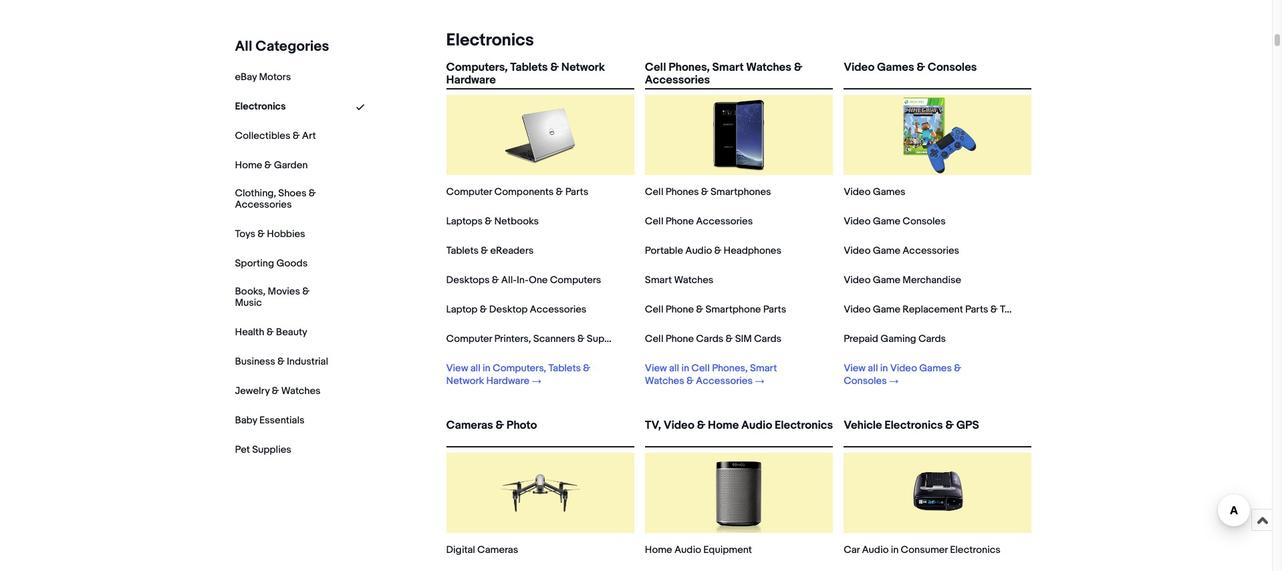 Task type: locate. For each thing, give the bounding box(es) containing it.
cell phone accessories
[[645, 215, 753, 228]]

smart watches link
[[645, 274, 714, 287]]

view down laptop
[[446, 362, 468, 375]]

cards down the replacement
[[919, 333, 946, 346]]

car
[[844, 544, 860, 557]]

tablets inside view all in computers, tablets & network hardware
[[549, 362, 581, 375]]

2 vertical spatial smart
[[750, 362, 777, 375]]

1 horizontal spatial home
[[645, 544, 673, 557]]

parts right the components
[[566, 186, 589, 199]]

computers, inside computers, tablets & network hardware
[[446, 61, 508, 74]]

0 vertical spatial home
[[235, 159, 262, 172]]

3 phone from the top
[[666, 333, 694, 346]]

hardware inside computers, tablets & network hardware
[[446, 74, 496, 87]]

2 computer from the top
[[446, 333, 492, 346]]

cell phones & smartphones
[[645, 186, 772, 199]]

cell phone cards & sim cards link
[[645, 333, 782, 346]]

in down the cell phone cards & sim cards link
[[682, 362, 690, 375]]

in down prepaid gaming cards
[[881, 362, 888, 375]]

tablets
[[510, 61, 548, 74], [446, 245, 479, 257], [549, 362, 581, 375]]

consumer
[[901, 544, 948, 557]]

view up tv,
[[645, 362, 667, 375]]

audio down cell phone accessories
[[686, 245, 712, 257]]

0 horizontal spatial network
[[446, 375, 484, 388]]

1 vertical spatial network
[[446, 375, 484, 388]]

1 phone from the top
[[666, 215, 694, 228]]

cell for cell phones, smart watches & accessories
[[645, 61, 666, 74]]

1 horizontal spatial parts
[[764, 304, 787, 316]]

cards down 'cell phone & smartphone parts' link
[[696, 333, 724, 346]]

0 vertical spatial phone
[[666, 215, 694, 228]]

video games link
[[844, 186, 906, 199]]

sim
[[735, 333, 752, 346]]

game down video games
[[873, 215, 901, 228]]

1 vertical spatial electronics link
[[235, 100, 286, 113]]

home for audio
[[645, 544, 673, 557]]

digital cameras
[[446, 544, 518, 557]]

0 horizontal spatial view
[[446, 362, 468, 375]]

beauty
[[276, 326, 307, 339]]

0 horizontal spatial electronics link
[[235, 100, 286, 113]]

phone for accessories
[[666, 215, 694, 228]]

cards for cell phones, smart watches & accessories
[[696, 333, 724, 346]]

in inside view all in cell phones, smart watches & accessories
[[682, 362, 690, 375]]

phone down smart watches link
[[666, 304, 694, 316]]

all down prepaid
[[868, 362, 878, 375]]

game
[[873, 215, 901, 228], [873, 245, 901, 257], [873, 274, 901, 287], [873, 304, 901, 316]]

supplies
[[587, 333, 626, 346], [252, 444, 292, 457]]

electronics link up computers, tablets & network hardware
[[441, 30, 534, 51]]

0 horizontal spatial parts
[[566, 186, 589, 199]]

electronics up collectibles
[[235, 100, 286, 113]]

portable audio & headphones
[[645, 245, 782, 257]]

cell phones, smart watches & accessories link
[[645, 61, 833, 87]]

accessories
[[645, 74, 710, 87], [235, 198, 292, 211], [696, 215, 753, 228], [903, 245, 960, 257], [530, 304, 587, 316], [696, 375, 753, 388]]

2 vertical spatial tablets
[[549, 362, 581, 375]]

audio
[[686, 245, 712, 257], [742, 419, 773, 433], [675, 544, 702, 557], [862, 544, 889, 557]]

accessories inside cell phones, smart watches & accessories
[[645, 74, 710, 87]]

1 vertical spatial supplies
[[252, 444, 292, 457]]

phone
[[666, 215, 694, 228], [666, 304, 694, 316], [666, 333, 694, 346]]

gps
[[957, 419, 980, 433]]

sporting
[[235, 257, 274, 270]]

motors
[[259, 71, 291, 84]]

ebay motors
[[235, 71, 291, 84]]

all categories
[[235, 38, 329, 56]]

video game accessories link
[[844, 245, 960, 257]]

games inside view all in video games & consoles
[[920, 362, 952, 375]]

1 vertical spatial home
[[708, 419, 739, 433]]

cell phone cards & sim cards
[[645, 333, 782, 346]]

1 game from the top
[[873, 215, 901, 228]]

phones,
[[669, 61, 710, 74], [712, 362, 748, 375]]

health & beauty
[[235, 326, 307, 339]]

toys
[[235, 228, 255, 241]]

home
[[235, 159, 262, 172], [708, 419, 739, 433], [645, 544, 673, 557]]

laptop
[[446, 304, 478, 316]]

2 vertical spatial consoles
[[844, 375, 887, 388]]

desktops & all-in-one computers link
[[446, 274, 601, 287]]

watches inside view all in cell phones, smart watches & accessories
[[645, 375, 685, 388]]

supplies right pet at the left
[[252, 444, 292, 457]]

cameras left photo
[[446, 419, 493, 433]]

3 cards from the left
[[919, 333, 946, 346]]

view inside view all in computers, tablets & network hardware
[[446, 362, 468, 375]]

tablets & ereaders link
[[446, 245, 534, 257]]

1 vertical spatial games
[[873, 186, 906, 199]]

games
[[877, 61, 915, 74], [873, 186, 906, 199], [920, 362, 952, 375]]

0 horizontal spatial smart
[[645, 274, 672, 287]]

cameras right 'digital'
[[478, 544, 518, 557]]

parts for video game replacement parts & tools
[[966, 304, 989, 316]]

laptops & netbooks
[[446, 215, 539, 228]]

0 horizontal spatial cards
[[696, 333, 724, 346]]

0 vertical spatial phones,
[[669, 61, 710, 74]]

2 horizontal spatial cards
[[919, 333, 946, 346]]

consoles inside view all in video games & consoles
[[844, 375, 887, 388]]

electronics link up collectibles
[[235, 100, 286, 113]]

in up cameras & photo
[[483, 362, 491, 375]]

smartphone
[[706, 304, 761, 316]]

2 all from the left
[[669, 362, 680, 375]]

view inside view all in cell phones, smart watches & accessories
[[645, 362, 667, 375]]

1 horizontal spatial network
[[562, 61, 605, 74]]

vehicle electronics & gps
[[844, 419, 980, 433]]

0 horizontal spatial all
[[471, 362, 481, 375]]

0 vertical spatial tablets
[[510, 61, 548, 74]]

in for cell phones, smart watches & accessories
[[682, 362, 690, 375]]

0 horizontal spatial home
[[235, 159, 262, 172]]

3 game from the top
[[873, 274, 901, 287]]

2 horizontal spatial view
[[844, 362, 866, 375]]

2 cards from the left
[[754, 333, 782, 346]]

audio for tv, video & home audio electronics
[[675, 544, 702, 557]]

computer printers, scanners & supplies
[[446, 333, 626, 346]]

game down video game accessories link
[[873, 274, 901, 287]]

prepaid gaming cards link
[[844, 333, 946, 346]]

goods
[[276, 257, 308, 270]]

baby
[[235, 414, 257, 427]]

desktop
[[489, 304, 528, 316]]

2 vertical spatial home
[[645, 544, 673, 557]]

0 vertical spatial games
[[877, 61, 915, 74]]

car audio in consumer electronics link
[[844, 544, 1001, 557]]

electronics right vehicle
[[885, 419, 943, 433]]

in for computers, tablets & network hardware
[[483, 362, 491, 375]]

0 horizontal spatial phones,
[[669, 61, 710, 74]]

1 horizontal spatial electronics link
[[441, 30, 534, 51]]

3 view from the left
[[844, 362, 866, 375]]

0 vertical spatial cameras
[[446, 419, 493, 433]]

watches
[[747, 61, 792, 74], [674, 274, 714, 287], [645, 375, 685, 388], [281, 385, 321, 398]]

computer up laptops
[[446, 186, 492, 199]]

1 vertical spatial phones,
[[712, 362, 748, 375]]

in inside view all in video games & consoles
[[881, 362, 888, 375]]

cell inside cell phones, smart watches & accessories
[[645, 61, 666, 74]]

0 vertical spatial smart
[[713, 61, 744, 74]]

digital
[[446, 544, 475, 557]]

2 horizontal spatial all
[[868, 362, 878, 375]]

all
[[471, 362, 481, 375], [669, 362, 680, 375], [868, 362, 878, 375]]

parts left tools
[[966, 304, 989, 316]]

video for video game accessories
[[844, 245, 871, 257]]

view all in computers, tablets & network hardware
[[446, 362, 591, 388]]

video game consoles
[[844, 215, 946, 228]]

desktops
[[446, 274, 490, 287]]

ebay
[[235, 71, 257, 84]]

in inside view all in computers, tablets & network hardware
[[483, 362, 491, 375]]

1 vertical spatial cameras
[[478, 544, 518, 557]]

game down video game consoles link
[[873, 245, 901, 257]]

toys & hobbies link
[[235, 228, 305, 241]]

1 horizontal spatial phones,
[[712, 362, 748, 375]]

audio for vehicle electronics & gps
[[862, 544, 889, 557]]

video for video game merchandise
[[844, 274, 871, 287]]

3 all from the left
[[868, 362, 878, 375]]

&
[[551, 61, 559, 74], [794, 61, 803, 74], [917, 61, 926, 74], [293, 130, 300, 142], [265, 159, 272, 172], [556, 186, 563, 199], [701, 186, 709, 199], [309, 187, 316, 200], [485, 215, 492, 228], [258, 228, 265, 241], [481, 245, 488, 257], [715, 245, 722, 257], [492, 274, 499, 287], [302, 285, 310, 298], [480, 304, 487, 316], [696, 304, 704, 316], [991, 304, 998, 316], [267, 326, 274, 339], [578, 333, 585, 346], [726, 333, 733, 346], [277, 356, 285, 368], [583, 362, 591, 375], [955, 362, 962, 375], [687, 375, 694, 388], [272, 385, 279, 398], [496, 419, 504, 433], [697, 419, 706, 433], [946, 419, 954, 433]]

game up prepaid gaming cards
[[873, 304, 901, 316]]

electronics right consumer
[[950, 544, 1001, 557]]

cameras & photo image
[[500, 453, 581, 534]]

view down prepaid
[[844, 362, 866, 375]]

pet supplies link
[[235, 444, 292, 457]]

hobbies
[[267, 228, 305, 241]]

2 vertical spatial phone
[[666, 333, 694, 346]]

smartphones
[[711, 186, 772, 199]]

1 vertical spatial computers,
[[493, 362, 547, 375]]

audio left equipment
[[675, 544, 702, 557]]

1 horizontal spatial cards
[[754, 333, 782, 346]]

cameras
[[446, 419, 493, 433], [478, 544, 518, 557]]

1 horizontal spatial supplies
[[587, 333, 626, 346]]

0 horizontal spatial tablets
[[446, 245, 479, 257]]

cards right the sim
[[754, 333, 782, 346]]

1 horizontal spatial view
[[645, 362, 667, 375]]

all inside view all in cell phones, smart watches & accessories
[[669, 362, 680, 375]]

jewelry
[[235, 385, 270, 398]]

computer down laptop
[[446, 333, 492, 346]]

0 vertical spatial computer
[[446, 186, 492, 199]]

2 phone from the top
[[666, 304, 694, 316]]

portable audio & headphones link
[[645, 245, 782, 257]]

2 horizontal spatial tablets
[[549, 362, 581, 375]]

computers
[[550, 274, 601, 287]]

1 horizontal spatial tablets
[[510, 61, 548, 74]]

all down the cell phone cards & sim cards link
[[669, 362, 680, 375]]

1 computer from the top
[[446, 186, 492, 199]]

2 game from the top
[[873, 245, 901, 257]]

& inside clothing, shoes & accessories
[[309, 187, 316, 200]]

1 cards from the left
[[696, 333, 724, 346]]

4 game from the top
[[873, 304, 901, 316]]

1 all from the left
[[471, 362, 481, 375]]

1 vertical spatial consoles
[[903, 215, 946, 228]]

game for consoles
[[873, 215, 901, 228]]

0 vertical spatial computers,
[[446, 61, 508, 74]]

prepaid gaming cards
[[844, 333, 946, 346]]

parts right smartphone
[[764, 304, 787, 316]]

phones, inside view all in cell phones, smart watches & accessories
[[712, 362, 748, 375]]

home for &
[[235, 159, 262, 172]]

vehicle electronics & gps link
[[844, 419, 1032, 444]]

1 vertical spatial computer
[[446, 333, 492, 346]]

all up cameras & photo
[[471, 362, 481, 375]]

audio right car
[[862, 544, 889, 557]]

jewelry & watches
[[235, 385, 321, 398]]

all for hardware
[[471, 362, 481, 375]]

0 vertical spatial hardware
[[446, 74, 496, 87]]

video
[[844, 61, 875, 74], [844, 186, 871, 199], [844, 215, 871, 228], [844, 245, 871, 257], [844, 274, 871, 287], [844, 304, 871, 316], [891, 362, 918, 375], [664, 419, 695, 433]]

video game replacement parts & tools
[[844, 304, 1024, 316]]

1 horizontal spatial smart
[[713, 61, 744, 74]]

2 vertical spatial games
[[920, 362, 952, 375]]

2 horizontal spatial parts
[[966, 304, 989, 316]]

photo
[[507, 419, 537, 433]]

1 view from the left
[[446, 362, 468, 375]]

computer
[[446, 186, 492, 199], [446, 333, 492, 346]]

vehicle electronics & gps image
[[898, 453, 978, 534]]

electronics up computers, tablets & network hardware
[[446, 30, 534, 51]]

1 vertical spatial hardware
[[487, 375, 530, 388]]

all inside view all in computers, tablets & network hardware
[[471, 362, 481, 375]]

0 vertical spatial network
[[562, 61, 605, 74]]

phone for cards
[[666, 333, 694, 346]]

cell phone & smartphone parts
[[645, 304, 787, 316]]

1 horizontal spatial all
[[669, 362, 680, 375]]

phone down 'cell phone & smartphone parts' link
[[666, 333, 694, 346]]

1 vertical spatial phone
[[666, 304, 694, 316]]

supplies right the scanners
[[587, 333, 626, 346]]

computers,
[[446, 61, 508, 74], [493, 362, 547, 375]]

phone for &
[[666, 304, 694, 316]]

parts
[[566, 186, 589, 199], [764, 304, 787, 316], [966, 304, 989, 316]]

phone down phones
[[666, 215, 694, 228]]

2 horizontal spatial smart
[[750, 362, 777, 375]]

baby essentials
[[235, 414, 305, 427]]

2 view from the left
[[645, 362, 667, 375]]

business & industrial
[[235, 356, 328, 368]]

hardware inside view all in computers, tablets & network hardware
[[487, 375, 530, 388]]

electronics left vehicle
[[775, 419, 833, 433]]



Task type: describe. For each thing, give the bounding box(es) containing it.
cell for cell phone cards & sim cards
[[645, 333, 664, 346]]

cell phone accessories link
[[645, 215, 753, 228]]

video inside view all in video games & consoles
[[891, 362, 918, 375]]

computers, tablets & network hardware link
[[446, 61, 635, 87]]

view all in video games & consoles
[[844, 362, 962, 388]]

laptop & desktop accessories
[[446, 304, 587, 316]]

smart inside cell phones, smart watches & accessories
[[713, 61, 744, 74]]

essentials
[[259, 414, 305, 427]]

laptops & netbooks link
[[446, 215, 539, 228]]

books, movies & music link
[[235, 285, 329, 309]]

0 horizontal spatial supplies
[[252, 444, 292, 457]]

one
[[529, 274, 548, 287]]

replacement
[[903, 304, 964, 316]]

gaming
[[881, 333, 917, 346]]

& inside books, movies & music
[[302, 285, 310, 298]]

0 vertical spatial consoles
[[928, 61, 977, 74]]

tv, video & home audio electronics
[[645, 419, 833, 433]]

netbooks
[[494, 215, 539, 228]]

cameras & photo
[[446, 419, 537, 433]]

home audio equipment
[[645, 544, 752, 557]]

view all in cell phones, smart watches & accessories
[[645, 362, 777, 388]]

all for &
[[669, 362, 680, 375]]

cards for video games & consoles
[[919, 333, 946, 346]]

view all in computers, tablets & network hardware link
[[446, 362, 616, 388]]

tools
[[1000, 304, 1024, 316]]

health & beauty link
[[235, 326, 307, 339]]

video game replacement parts & tools link
[[844, 304, 1024, 316]]

garden
[[274, 159, 308, 172]]

games for video games & consoles
[[877, 61, 915, 74]]

phones, inside cell phones, smart watches & accessories
[[669, 61, 710, 74]]

cell for cell phones & smartphones
[[645, 186, 664, 199]]

0 vertical spatial supplies
[[587, 333, 626, 346]]

clothing, shoes & accessories
[[235, 187, 316, 211]]

1 vertical spatial tablets
[[446, 245, 479, 257]]

network inside view all in computers, tablets & network hardware
[[446, 375, 484, 388]]

collectibles & art
[[235, 130, 316, 142]]

view inside view all in video games & consoles
[[844, 362, 866, 375]]

audio for cell phones & smartphones
[[686, 245, 712, 257]]

view all in cell phones, smart watches & accessories link
[[645, 362, 815, 388]]

watches inside cell phones, smart watches & accessories
[[747, 61, 792, 74]]

games for video games
[[873, 186, 906, 199]]

2 horizontal spatial home
[[708, 419, 739, 433]]

toys & hobbies
[[235, 228, 305, 241]]

video for video games & consoles
[[844, 61, 875, 74]]

merchandise
[[903, 274, 962, 287]]

video game merchandise link
[[844, 274, 962, 287]]

electronics inside 'link'
[[885, 419, 943, 433]]

computer for computer components & parts
[[446, 186, 492, 199]]

cell for cell phone & smartphone parts
[[645, 304, 664, 316]]

video for video game consoles
[[844, 215, 871, 228]]

video games
[[844, 186, 906, 199]]

smart inside view all in cell phones, smart watches & accessories
[[750, 362, 777, 375]]

car audio in consumer electronics
[[844, 544, 1001, 557]]

game for merchandise
[[873, 274, 901, 287]]

desktops & all-in-one computers
[[446, 274, 601, 287]]

sporting goods
[[235, 257, 308, 270]]

view for &
[[645, 362, 667, 375]]

cell phones, smart watches & accessories
[[645, 61, 803, 87]]

cameras & photo link
[[446, 419, 635, 444]]

video games & consoles image
[[898, 95, 978, 175]]

components
[[495, 186, 554, 199]]

portable
[[645, 245, 683, 257]]

scanners
[[533, 333, 576, 346]]

video games & consoles link
[[844, 61, 1032, 86]]

books,
[[235, 285, 266, 298]]

ereaders
[[491, 245, 534, 257]]

game for accessories
[[873, 245, 901, 257]]

pet
[[235, 444, 250, 457]]

video game merchandise
[[844, 274, 962, 287]]

audio down view all in cell phones, smart watches & accessories link
[[742, 419, 773, 433]]

& inside computers, tablets & network hardware
[[551, 61, 559, 74]]

video game consoles link
[[844, 215, 946, 228]]

cell phones & smartphones link
[[645, 186, 772, 199]]

home & garden
[[235, 159, 308, 172]]

all
[[235, 38, 253, 56]]

view for hardware
[[446, 362, 468, 375]]

jewelry & watches link
[[235, 385, 321, 398]]

health
[[235, 326, 264, 339]]

accessories inside clothing, shoes & accessories
[[235, 198, 292, 211]]

in left consumer
[[891, 544, 899, 557]]

equipment
[[704, 544, 752, 557]]

art
[[302, 130, 316, 142]]

home audio equipment link
[[645, 544, 752, 557]]

& inside view all in computers, tablets & network hardware
[[583, 362, 591, 375]]

all inside view all in video games & consoles
[[868, 362, 878, 375]]

laptops
[[446, 215, 483, 228]]

categories
[[256, 38, 329, 56]]

in-
[[517, 274, 529, 287]]

1 vertical spatial smart
[[645, 274, 672, 287]]

cell phones, smart watches & accessories image
[[699, 95, 779, 175]]

laptop & desktop accessories link
[[446, 304, 587, 316]]

clothing,
[[235, 187, 276, 200]]

video game accessories
[[844, 245, 960, 257]]

in for video games & consoles
[[881, 362, 888, 375]]

view all in video games & consoles link
[[844, 362, 1013, 388]]

computers, tablets & network hardware image
[[500, 95, 581, 175]]

digital cameras link
[[446, 544, 518, 557]]

industrial
[[287, 356, 328, 368]]

movies
[[268, 285, 300, 298]]

ebay motors link
[[235, 71, 291, 84]]

computer printers, scanners & supplies link
[[446, 333, 626, 346]]

video for video games
[[844, 186, 871, 199]]

baby essentials link
[[235, 414, 305, 427]]

accessories inside view all in cell phones, smart watches & accessories
[[696, 375, 753, 388]]

business & industrial link
[[235, 356, 328, 368]]

cell inside view all in cell phones, smart watches & accessories
[[692, 362, 710, 375]]

& inside cell phones, smart watches & accessories
[[794, 61, 803, 74]]

smart watches
[[645, 274, 714, 287]]

& inside view all in cell phones, smart watches & accessories
[[687, 375, 694, 388]]

computers, tablets & network hardware
[[446, 61, 605, 87]]

network inside computers, tablets & network hardware
[[562, 61, 605, 74]]

computers, inside view all in computers, tablets & network hardware
[[493, 362, 547, 375]]

parts for computer components & parts
[[566, 186, 589, 199]]

tablets inside computers, tablets & network hardware
[[510, 61, 548, 74]]

game for replacement
[[873, 304, 901, 316]]

tv,
[[645, 419, 661, 433]]

cell for cell phone accessories
[[645, 215, 664, 228]]

computer components & parts link
[[446, 186, 589, 199]]

collectibles
[[235, 130, 291, 142]]

video for video game replacement parts & tools
[[844, 304, 871, 316]]

0 vertical spatial electronics link
[[441, 30, 534, 51]]

shoes
[[278, 187, 307, 200]]

all-
[[501, 274, 517, 287]]

phones
[[666, 186, 699, 199]]

clothing, shoes & accessories link
[[235, 187, 329, 211]]

computer for computer printers, scanners & supplies
[[446, 333, 492, 346]]

vehicle
[[844, 419, 883, 433]]

collectibles & art link
[[235, 130, 316, 142]]

& inside view all in video games & consoles
[[955, 362, 962, 375]]

tv, video & home audio electronics image
[[699, 453, 779, 534]]

video games & consoles
[[844, 61, 977, 74]]



Task type: vqa. For each thing, say whether or not it's contained in the screenshot.
Buy associated with $7.99
no



